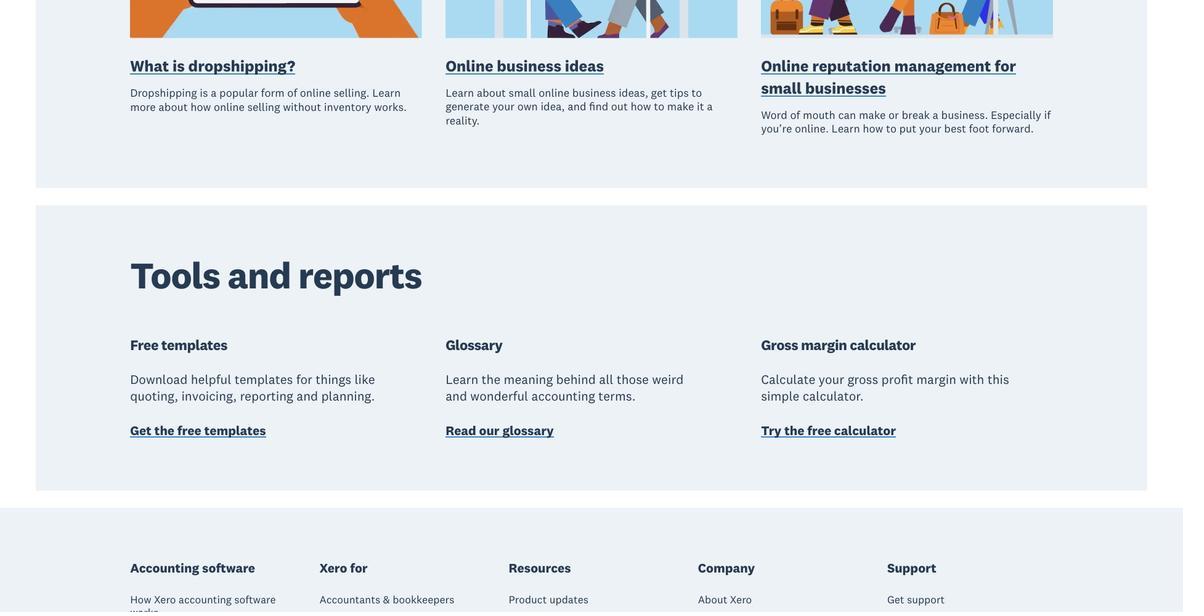 Task type: vqa. For each thing, say whether or not it's contained in the screenshot.


Task type: describe. For each thing, give the bounding box(es) containing it.
behind
[[556, 371, 596, 388]]

find
[[589, 100, 609, 114]]

gross
[[761, 336, 798, 354]]

of inside word of mouth can make or break a business. especially if you're online. learn how to put your best foot forward.
[[791, 108, 800, 122]]

learn inside dropshipping is a popular form of online selling. learn more about how online selling without inventory works.
[[372, 86, 401, 100]]

accountants & bookkeepers link
[[320, 593, 455, 607]]

1 horizontal spatial online
[[300, 86, 331, 100]]

planning.
[[321, 388, 375, 405]]

dropshipping is a popular form of online selling. learn more about how online selling without inventory works.
[[130, 86, 407, 114]]

get the free templates link
[[130, 422, 266, 442]]

download helpful templates for things like quoting, invoicing, reporting and planning.
[[130, 371, 375, 405]]

is for dropshipping
[[200, 86, 208, 100]]

own
[[518, 100, 538, 114]]

learn inside learn about small online business ideas, get tips to generate your own idea, and find out how to make it a reality.
[[446, 86, 474, 100]]

the for gross margin calculator
[[785, 422, 805, 439]]

how inside word of mouth can make or break a business. especially if you're online. learn how to put your best foot forward.
[[863, 122, 884, 136]]

invoicing,
[[181, 388, 237, 405]]

product
[[509, 593, 547, 607]]

online reputation management for small businesses
[[761, 56, 1016, 98]]

read
[[446, 422, 476, 439]]

word
[[761, 108, 788, 122]]

accounting inside learn the meaning behind all those weird and wonderful accounting terms.
[[532, 388, 595, 405]]

and inside learn about small online business ideas, get tips to generate your own idea, and find out how to make it a reality.
[[568, 100, 587, 114]]

1 horizontal spatial xero
[[320, 560, 347, 576]]

product updates link
[[509, 593, 589, 607]]

support
[[907, 593, 945, 607]]

for for management
[[995, 56, 1016, 76]]

learn the meaning behind all those weird and wonderful accounting terms.
[[446, 371, 684, 405]]

get for get support
[[888, 593, 905, 607]]

dropshipping
[[130, 86, 197, 100]]

online.
[[795, 122, 829, 136]]

how xero accounting software works
[[130, 593, 276, 612]]

a inside learn about small online business ideas, get tips to generate your own idea, and find out how to make it a reality.
[[707, 100, 713, 114]]

things
[[316, 371, 351, 388]]

learn about small online business ideas, get tips to generate your own idea, and find out how to make it a reality.
[[446, 86, 713, 128]]

ideas,
[[619, 86, 648, 100]]

calculator.
[[803, 388, 864, 405]]

bookkeepers
[[393, 593, 455, 607]]

0 horizontal spatial margin
[[801, 336, 847, 354]]

2 vertical spatial for
[[350, 560, 368, 576]]

meaning
[[504, 371, 553, 388]]

inventory
[[324, 100, 371, 114]]

get support link
[[888, 593, 945, 607]]

how xero accounting software works link
[[130, 593, 296, 612]]

about xero
[[698, 593, 752, 607]]

resources
[[509, 560, 571, 576]]

like
[[355, 371, 375, 388]]

can
[[839, 108, 856, 122]]

without
[[283, 100, 321, 114]]

learn inside learn the meaning behind all those weird and wonderful accounting terms.
[[446, 371, 479, 388]]

make inside learn about small online business ideas, get tips to generate your own idea, and find out how to make it a reality.
[[667, 100, 694, 114]]

support
[[888, 560, 937, 576]]

0 vertical spatial templates
[[161, 336, 227, 354]]

1 horizontal spatial to
[[692, 86, 702, 100]]

calculate
[[761, 371, 816, 388]]

get for get the free templates
[[130, 422, 152, 439]]

learn inside word of mouth can make or break a business. especially if you're online. learn how to put your best foot forward.
[[832, 122, 860, 136]]

helpful
[[191, 371, 231, 388]]

tools
[[130, 252, 220, 298]]

reports
[[298, 252, 422, 298]]

put
[[900, 122, 917, 136]]

small inside learn about small online business ideas, get tips to generate your own idea, and find out how to make it a reality.
[[509, 86, 536, 100]]

all
[[599, 371, 614, 388]]

updates
[[550, 593, 589, 607]]

works.
[[374, 100, 407, 114]]

and inside learn the meaning behind all those weird and wonderful accounting terms.
[[446, 388, 467, 405]]

accountants
[[320, 593, 380, 607]]

idea,
[[541, 100, 565, 114]]

0 vertical spatial software
[[202, 560, 255, 576]]

online for online business ideas
[[446, 56, 493, 76]]

software inside how xero accounting software works
[[234, 593, 276, 607]]

best
[[945, 122, 966, 136]]

about inside learn about small online business ideas, get tips to generate your own idea, and find out how to make it a reality.
[[477, 86, 506, 100]]

free
[[130, 336, 158, 354]]

online for online reputation management for small businesses
[[761, 56, 809, 76]]

get the free templates
[[130, 422, 266, 439]]

how inside dropshipping is a popular form of online selling. learn more about how online selling without inventory works.
[[191, 100, 211, 114]]

mouth
[[803, 108, 836, 122]]

try
[[761, 422, 782, 439]]

0 horizontal spatial online
[[214, 100, 245, 114]]

0 vertical spatial business
[[497, 56, 562, 76]]

our
[[479, 422, 500, 439]]

break
[[902, 108, 930, 122]]

about xero link
[[698, 593, 752, 607]]

make inside word of mouth can make or break a business. especially if you're online. learn how to put your best foot forward.
[[859, 108, 886, 122]]

generate
[[446, 100, 490, 114]]

terms.
[[599, 388, 636, 405]]

popular
[[219, 86, 258, 100]]

product updates
[[509, 593, 589, 607]]

wonderful
[[471, 388, 528, 405]]

tools and reports
[[130, 252, 422, 298]]

you're
[[761, 122, 792, 136]]

quoting,
[[130, 388, 178, 405]]

margin inside "calculate your gross profit margin with this simple calculator."
[[917, 371, 957, 388]]

foot
[[969, 122, 990, 136]]

out
[[611, 100, 628, 114]]

the inside learn the meaning behind all those weird and wonderful accounting terms.
[[482, 371, 501, 388]]

a inside word of mouth can make or break a business. especially if you're online. learn how to put your best foot forward.
[[933, 108, 939, 122]]



Task type: locate. For each thing, give the bounding box(es) containing it.
1 free from the left
[[177, 422, 201, 439]]

for
[[995, 56, 1016, 76], [296, 371, 313, 388], [350, 560, 368, 576]]

business.
[[942, 108, 988, 122]]

works
[[130, 606, 158, 612]]

1 online from the left
[[446, 56, 493, 76]]

how
[[631, 100, 651, 114], [191, 100, 211, 114], [863, 122, 884, 136]]

small down online business ideas link
[[509, 86, 536, 100]]

0 horizontal spatial the
[[154, 422, 175, 439]]

your inside learn about small online business ideas, get tips to generate your own idea, and find out how to make it a reality.
[[493, 100, 515, 114]]

2 horizontal spatial xero
[[730, 593, 752, 607]]

2 horizontal spatial to
[[886, 122, 897, 136]]

your inside word of mouth can make or break a business. especially if you're online. learn how to put your best foot forward.
[[920, 122, 942, 136]]

business down ideas
[[573, 86, 616, 100]]

to left tips
[[654, 100, 665, 114]]

the up wonderful
[[482, 371, 501, 388]]

0 horizontal spatial for
[[296, 371, 313, 388]]

company
[[698, 560, 755, 576]]

online left the selling
[[214, 100, 245, 114]]

0 vertical spatial margin
[[801, 336, 847, 354]]

0 horizontal spatial small
[[509, 86, 536, 100]]

software
[[202, 560, 255, 576], [234, 593, 276, 607]]

of right 'word'
[[791, 108, 800, 122]]

the right the try
[[785, 422, 805, 439]]

small
[[761, 78, 802, 98], [509, 86, 536, 100]]

make left the or
[[859, 108, 886, 122]]

to
[[692, 86, 702, 100], [654, 100, 665, 114], [886, 122, 897, 136]]

0 vertical spatial calculator
[[850, 336, 916, 354]]

what is dropshipping?
[[130, 56, 295, 76]]

management
[[895, 56, 992, 76]]

free for templates
[[177, 422, 201, 439]]

it
[[697, 100, 704, 114]]

accounting inside how xero accounting software works
[[179, 593, 232, 607]]

for for templates
[[296, 371, 313, 388]]

how right the out
[[631, 100, 651, 114]]

ideas
[[565, 56, 604, 76]]

a right break
[[933, 108, 939, 122]]

1 horizontal spatial business
[[573, 86, 616, 100]]

1 vertical spatial calculator
[[835, 422, 896, 439]]

online reputation management for small businesses link
[[761, 55, 1053, 101]]

small up 'word'
[[761, 78, 802, 98]]

templates inside download helpful templates for things like quoting, invoicing, reporting and planning.
[[235, 371, 293, 388]]

online
[[539, 86, 570, 100], [300, 86, 331, 100], [214, 100, 245, 114]]

business
[[497, 56, 562, 76], [573, 86, 616, 100]]

make left it on the top
[[667, 100, 694, 114]]

1 vertical spatial of
[[791, 108, 800, 122]]

is down what is dropshipping? link
[[200, 86, 208, 100]]

read our glossary link
[[446, 422, 554, 442]]

templates up the helpful
[[161, 336, 227, 354]]

xero inside how xero accounting software works
[[154, 593, 176, 607]]

free down invoicing,
[[177, 422, 201, 439]]

0 horizontal spatial get
[[130, 422, 152, 439]]

0 horizontal spatial your
[[493, 100, 515, 114]]

learn right selling.
[[372, 86, 401, 100]]

what is dropshipping? link
[[130, 56, 295, 79]]

the down quoting,
[[154, 422, 175, 439]]

how left the or
[[863, 122, 884, 136]]

free templates
[[130, 336, 227, 354]]

for inside online reputation management for small businesses
[[995, 56, 1016, 76]]

0 vertical spatial for
[[995, 56, 1016, 76]]

0 vertical spatial of
[[287, 86, 297, 100]]

0 vertical spatial is
[[173, 56, 185, 76]]

0 vertical spatial accounting
[[532, 388, 595, 405]]

to inside word of mouth can make or break a business. especially if you're online. learn how to put your best foot forward.
[[886, 122, 897, 136]]

your left own
[[493, 100, 515, 114]]

1 horizontal spatial your
[[819, 371, 845, 388]]

dropshipping?
[[188, 56, 295, 76]]

1 horizontal spatial the
[[482, 371, 501, 388]]

get
[[651, 86, 667, 100]]

templates up reporting
[[235, 371, 293, 388]]

and
[[568, 100, 587, 114], [228, 252, 291, 298], [297, 388, 318, 405], [446, 388, 467, 405]]

1 horizontal spatial free
[[808, 422, 832, 439]]

1 vertical spatial accounting
[[179, 593, 232, 607]]

0 horizontal spatial xero
[[154, 593, 176, 607]]

download
[[130, 371, 188, 388]]

calculator up profit
[[850, 336, 916, 354]]

accountants & bookkeepers
[[320, 593, 455, 607]]

online left selling.
[[300, 86, 331, 100]]

1 vertical spatial your
[[920, 122, 942, 136]]

2 horizontal spatial for
[[995, 56, 1016, 76]]

how
[[130, 593, 151, 607]]

2 horizontal spatial your
[[920, 122, 942, 136]]

xero for company
[[730, 593, 752, 607]]

1 horizontal spatial online
[[761, 56, 809, 76]]

online up 'word'
[[761, 56, 809, 76]]

a inside dropshipping is a popular form of online selling. learn more about how online selling without inventory works.
[[211, 86, 217, 100]]

2 horizontal spatial how
[[863, 122, 884, 136]]

online inside online reputation management for small businesses
[[761, 56, 809, 76]]

xero up accountants
[[320, 560, 347, 576]]

online
[[446, 56, 493, 76], [761, 56, 809, 76]]

templates
[[161, 336, 227, 354], [235, 371, 293, 388], [204, 422, 266, 439]]

learn down glossary
[[446, 371, 479, 388]]

free for margin
[[808, 422, 832, 439]]

gross margin calculator
[[761, 336, 916, 354]]

make
[[667, 100, 694, 114], [859, 108, 886, 122]]

0 horizontal spatial to
[[654, 100, 665, 114]]

especially
[[991, 108, 1042, 122]]

about left own
[[477, 86, 506, 100]]

accounting down behind
[[532, 388, 595, 405]]

about inside dropshipping is a popular form of online selling. learn more about how online selling without inventory works.
[[159, 100, 188, 114]]

0 horizontal spatial is
[[173, 56, 185, 76]]

with
[[960, 371, 985, 388]]

is for what
[[173, 56, 185, 76]]

what
[[130, 56, 169, 76]]

1 vertical spatial for
[[296, 371, 313, 388]]

your inside "calculate your gross profit margin with this simple calculator."
[[819, 371, 845, 388]]

online business ideas
[[446, 56, 604, 76]]

1 horizontal spatial margin
[[917, 371, 957, 388]]

get support
[[888, 593, 945, 607]]

xero right about on the bottom
[[730, 593, 752, 607]]

0 vertical spatial get
[[130, 422, 152, 439]]

online business ideas link
[[446, 55, 604, 79]]

0 horizontal spatial accounting
[[179, 593, 232, 607]]

1 horizontal spatial get
[[888, 593, 905, 607]]

reporting
[[240, 388, 293, 405]]

0 horizontal spatial a
[[211, 86, 217, 100]]

1 horizontal spatial about
[[477, 86, 506, 100]]

1 horizontal spatial accounting
[[532, 388, 595, 405]]

try the free calculator link
[[761, 422, 896, 442]]

learn
[[446, 86, 474, 100], [372, 86, 401, 100], [832, 122, 860, 136], [446, 371, 479, 388]]

2 horizontal spatial the
[[785, 422, 805, 439]]

businesses
[[805, 78, 886, 98]]

online inside learn about small online business ideas, get tips to generate your own idea, and find out how to make it a reality.
[[539, 86, 570, 100]]

online right own
[[539, 86, 570, 100]]

calculator down calculator.
[[835, 422, 896, 439]]

profit
[[882, 371, 914, 388]]

reality.
[[446, 114, 480, 128]]

glossary
[[503, 422, 554, 439]]

0 horizontal spatial make
[[667, 100, 694, 114]]

for up accountants
[[350, 560, 368, 576]]

1 horizontal spatial is
[[200, 86, 208, 100]]

xero for
[[320, 560, 368, 576]]

is
[[173, 56, 185, 76], [200, 86, 208, 100]]

1 vertical spatial is
[[200, 86, 208, 100]]

1 vertical spatial templates
[[235, 371, 293, 388]]

your up calculator.
[[819, 371, 845, 388]]

1 horizontal spatial of
[[791, 108, 800, 122]]

2 online from the left
[[761, 56, 809, 76]]

0 vertical spatial your
[[493, 100, 515, 114]]

your right put
[[920, 122, 942, 136]]

get left support
[[888, 593, 905, 607]]

learn up 'reality.'
[[446, 86, 474, 100]]

1 horizontal spatial a
[[707, 100, 713, 114]]

xero
[[320, 560, 347, 576], [154, 593, 176, 607], [730, 593, 752, 607]]

of right form
[[287, 86, 297, 100]]

is inside dropshipping is a popular form of online selling. learn more about how online selling without inventory works.
[[200, 86, 208, 100]]

selling.
[[334, 86, 370, 100]]

read our glossary
[[446, 422, 554, 439]]

selling
[[247, 100, 280, 114]]

get down quoting,
[[130, 422, 152, 439]]

calculate your gross profit margin with this simple calculator.
[[761, 371, 1010, 405]]

online up generate at top
[[446, 56, 493, 76]]

word of mouth can make or break a business. especially if you're online. learn how to put your best foot forward.
[[761, 108, 1051, 136]]

0 horizontal spatial free
[[177, 422, 201, 439]]

for inside download helpful templates for things like quoting, invoicing, reporting and planning.
[[296, 371, 313, 388]]

1 horizontal spatial for
[[350, 560, 368, 576]]

accounting
[[532, 388, 595, 405], [179, 593, 232, 607]]

if
[[1045, 108, 1051, 122]]

a
[[211, 86, 217, 100], [707, 100, 713, 114], [933, 108, 939, 122]]

those
[[617, 371, 649, 388]]

for up especially at the top of page
[[995, 56, 1016, 76]]

1 horizontal spatial small
[[761, 78, 802, 98]]

1 horizontal spatial make
[[859, 108, 886, 122]]

simple
[[761, 388, 800, 405]]

1 vertical spatial software
[[234, 593, 276, 607]]

a right it on the top
[[707, 100, 713, 114]]

0 horizontal spatial online
[[446, 56, 493, 76]]

2 vertical spatial templates
[[204, 422, 266, 439]]

business inside learn about small online business ideas, get tips to generate your own idea, and find out how to make it a reality.
[[573, 86, 616, 100]]

a left 'popular'
[[211, 86, 217, 100]]

accounting software
[[130, 560, 255, 576]]

this
[[988, 371, 1010, 388]]

templates down invoicing,
[[204, 422, 266, 439]]

free
[[177, 422, 201, 439], [808, 422, 832, 439]]

accounting
[[130, 560, 199, 576]]

how inside learn about small online business ideas, get tips to generate your own idea, and find out how to make it a reality.
[[631, 100, 651, 114]]

or
[[889, 108, 899, 122]]

weird
[[652, 371, 684, 388]]

2 vertical spatial your
[[819, 371, 845, 388]]

your
[[493, 100, 515, 114], [920, 122, 942, 136], [819, 371, 845, 388]]

accounting down accounting software
[[179, 593, 232, 607]]

glossary
[[446, 336, 503, 354]]

is right what
[[173, 56, 185, 76]]

learn right online.
[[832, 122, 860, 136]]

margin right gross
[[801, 336, 847, 354]]

of inside dropshipping is a popular form of online selling. learn more about how online selling without inventory works.
[[287, 86, 297, 100]]

tips
[[670, 86, 689, 100]]

xero right how
[[154, 593, 176, 607]]

and inside download helpful templates for things like quoting, invoicing, reporting and planning.
[[297, 388, 318, 405]]

xero for accounting software
[[154, 593, 176, 607]]

1 horizontal spatial how
[[631, 100, 651, 114]]

of
[[287, 86, 297, 100], [791, 108, 800, 122]]

0 horizontal spatial how
[[191, 100, 211, 114]]

2 horizontal spatial a
[[933, 108, 939, 122]]

small inside online reputation management for small businesses
[[761, 78, 802, 98]]

the for free templates
[[154, 422, 175, 439]]

more
[[130, 100, 156, 114]]

0 horizontal spatial of
[[287, 86, 297, 100]]

reputation
[[813, 56, 891, 76]]

0 horizontal spatial about
[[159, 100, 188, 114]]

try the free calculator
[[761, 422, 896, 439]]

margin left with
[[917, 371, 957, 388]]

1 vertical spatial get
[[888, 593, 905, 607]]

0 horizontal spatial business
[[497, 56, 562, 76]]

how left 'popular'
[[191, 100, 211, 114]]

free down calculator.
[[808, 422, 832, 439]]

2 free from the left
[[808, 422, 832, 439]]

to left put
[[886, 122, 897, 136]]

1 vertical spatial margin
[[917, 371, 957, 388]]

about right more
[[159, 100, 188, 114]]

1 vertical spatial business
[[573, 86, 616, 100]]

to right tips
[[692, 86, 702, 100]]

for left 'things'
[[296, 371, 313, 388]]

calculator inside try the free calculator link
[[835, 422, 896, 439]]

2 horizontal spatial online
[[539, 86, 570, 100]]

forward.
[[992, 122, 1034, 136]]

business up own
[[497, 56, 562, 76]]



